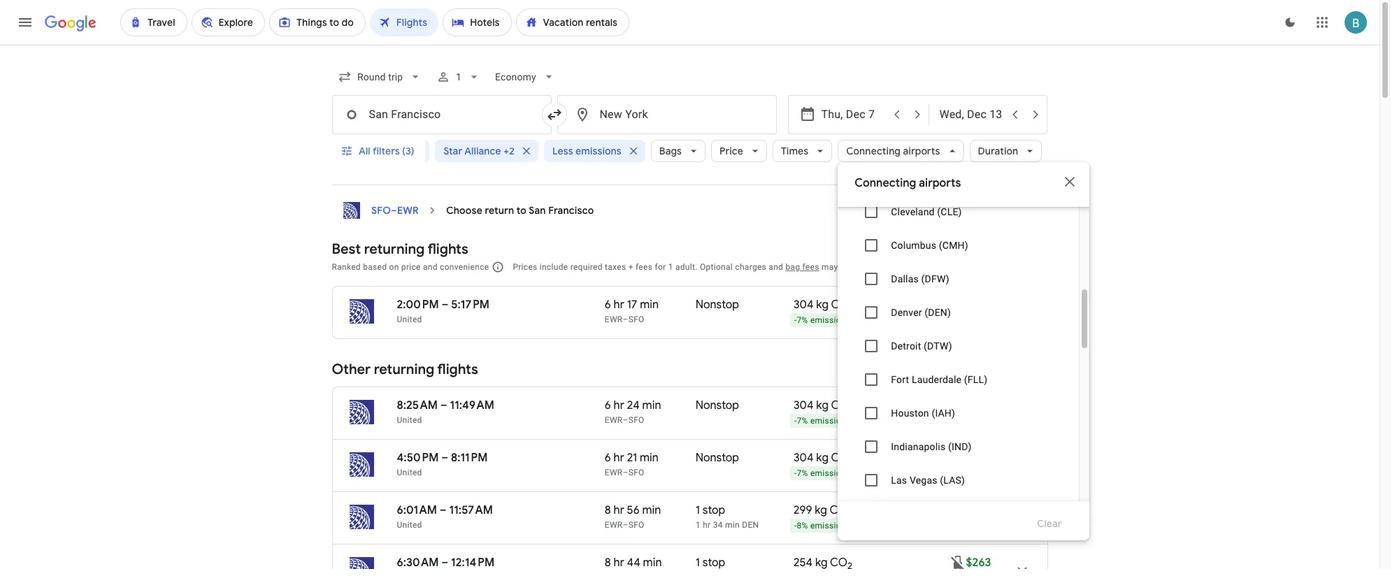 Task type: locate. For each thing, give the bounding box(es) containing it.
2 round trip from the top
[[953, 469, 992, 478]]

6 left 24 at the bottom left of the page
[[605, 399, 611, 413]]

1 inside popup button
[[456, 71, 462, 83]]

(dfw)
[[922, 274, 950, 285]]

1 vertical spatial 1 stop flight. element
[[696, 556, 726, 569]]

– left the 8:11 pm at the left bottom of page
[[442, 451, 448, 465]]

den
[[742, 520, 759, 530]]

ewr down total duration 6 hr 24 min. element
[[605, 416, 623, 425]]

2 6 from the top
[[605, 399, 611, 413]]

ewr for 8 hr 56 min
[[605, 520, 623, 530]]

returning up "on"
[[364, 241, 425, 258]]

– down the 17 at the bottom
[[623, 315, 629, 325]]

star
[[444, 145, 462, 157]]

- for 6 hr 24 min
[[795, 416, 797, 426]]

1 horizontal spatial fees
[[803, 262, 820, 272]]

flights for other returning flights
[[437, 361, 478, 378]]

1 vertical spatial nonstop
[[696, 399, 739, 413]]

0 vertical spatial connecting airports
[[847, 145, 941, 157]]

all
[[358, 145, 370, 157]]

min for 8 hr 56 min
[[642, 504, 661, 518]]

0 vertical spatial returning
[[364, 241, 425, 258]]

trip for 6 hr 21 min
[[978, 469, 992, 478]]

return
[[485, 204, 514, 217]]

united for 2:00 pm
[[397, 315, 422, 325]]

2 and from the left
[[769, 262, 784, 272]]

2 nonstop from the top
[[696, 399, 739, 413]]

1 vertical spatial 304
[[794, 399, 814, 413]]

0 vertical spatial 6
[[605, 298, 611, 312]]

1 round from the top
[[953, 416, 976, 426]]

0 vertical spatial connecting
[[847, 145, 901, 157]]

6:01 am
[[397, 504, 437, 518]]

ewr inside the 6 hr 24 min ewr – sfo
[[605, 416, 623, 425]]

6 left "21"
[[605, 451, 611, 465]]

fees right the +
[[636, 262, 653, 272]]

0 vertical spatial 304 kg co
[[794, 298, 849, 312]]

17
[[627, 298, 638, 312]]

(3)
[[402, 145, 414, 157]]

1 fees from the left
[[636, 262, 653, 272]]

7%
[[797, 316, 808, 325], [797, 416, 808, 426], [797, 469, 808, 479]]

sfo inside 6 hr 21 min ewr – sfo
[[629, 468, 645, 478]]

leaves newark liberty international airport at 6:30 am on wednesday, december 13 and arrives at san francisco international airport at 12:14 pm on wednesday, december 13. element
[[397, 556, 495, 569]]

hr inside the 8 hr 56 min ewr – sfo
[[614, 504, 624, 518]]

ewr inside 6 hr 21 min ewr – sfo
[[605, 468, 623, 478]]

united inside 4:50 pm – 8:11 pm united
[[397, 468, 422, 478]]

1 horizontal spatial and
[[769, 262, 784, 272]]

hr inside 6 hr 21 min ewr – sfo
[[614, 451, 625, 465]]

returning for best
[[364, 241, 425, 258]]

flights up convenience
[[428, 241, 469, 258]]

airports up cleveland (cle)
[[903, 145, 941, 157]]

1 united from the top
[[397, 315, 422, 325]]

connecting airports up cleveland
[[855, 176, 961, 190]]

11:49 am
[[450, 399, 495, 413]]

min
[[640, 298, 659, 312], [643, 399, 661, 413], [640, 451, 659, 465], [642, 504, 661, 518], [725, 520, 740, 530]]

kg for 6 hr 17 min
[[817, 298, 829, 312]]

hr
[[614, 298, 625, 312], [614, 399, 625, 413], [614, 451, 625, 465], [614, 504, 624, 518], [703, 520, 711, 530]]

2 stops or fewer, stops, selected image
[[323, 134, 430, 168]]

(dtw)
[[924, 341, 953, 352]]

0 vertical spatial nonstop flight. element
[[696, 298, 739, 314]]

1 vertical spatial -7% emissions
[[795, 416, 851, 426]]

0 vertical spatial 1 stop flight. element
[[696, 504, 726, 520]]

3 304 kg co from the top
[[794, 451, 849, 465]]

this price for this flight doesn't include overhead bin access. if you need a carry-on bag, use the bags filter to update prices. image
[[950, 397, 966, 414], [950, 554, 966, 569]]

min right the 17 at the bottom
[[640, 298, 659, 312]]

layover (1 of 1) is a 1 hr 34 min layover at denver international airport in denver. element
[[696, 520, 787, 531]]

3 united from the top
[[397, 468, 422, 478]]

loading results progress bar
[[0, 45, 1380, 48]]

ewr inside 6 hr 17 min ewr – sfo
[[605, 315, 623, 325]]

3 nonstop from the top
[[696, 451, 739, 465]]

– inside 4:50 pm – 8:11 pm united
[[442, 451, 448, 465]]

co inside 299 kg co -8% emissions
[[830, 504, 847, 518]]

connecting down departure text box
[[847, 145, 901, 157]]

– inside 6 hr 21 min ewr – sfo
[[623, 468, 629, 478]]

returning
[[364, 241, 425, 258], [374, 361, 434, 378]]

ewr up best returning flights in the left top of the page
[[397, 204, 418, 217]]

min inside 1 stop 1 hr 34 min den
[[725, 520, 740, 530]]

3 nonstop flight. element from the top
[[696, 451, 739, 467]]

2 nonstop flight. element from the top
[[696, 399, 739, 415]]

6 left the 17 at the bottom
[[605, 298, 611, 312]]

round trip up (ind)
[[953, 416, 992, 426]]

– inside 6 hr 17 min ewr – sfo
[[623, 315, 629, 325]]

Departure time: 2:00 PM. text field
[[397, 298, 439, 312]]

1 round trip from the top
[[953, 416, 992, 426]]

2 vertical spatial nonstop
[[696, 451, 739, 465]]

lauderdale
[[912, 374, 962, 385]]

connecting airports inside popup button
[[847, 145, 941, 157]]

ewr
[[397, 204, 418, 217], [605, 315, 623, 325], [605, 416, 623, 425], [605, 468, 623, 478], [605, 520, 623, 530]]

6 for 6 hr 17 min
[[605, 298, 611, 312]]

0 vertical spatial 7%
[[797, 316, 808, 325]]

kg for 6 hr 24 min
[[817, 399, 829, 413]]

2 this price for this flight doesn't include overhead bin access. if you need a carry-on bag, use the bags filter to update prices. image from the top
[[950, 554, 966, 569]]

2 vertical spatial 304
[[794, 451, 814, 465]]

ranked
[[332, 262, 361, 272]]

-7% emissions
[[795, 316, 851, 325], [795, 416, 851, 426], [795, 469, 851, 479]]

3 6 from the top
[[605, 451, 611, 465]]

1 vertical spatial round trip
[[953, 469, 992, 478]]

2 vertical spatial 304 kg co
[[794, 451, 849, 465]]

flights
[[428, 241, 469, 258], [437, 361, 478, 378]]

based
[[363, 262, 387, 272]]

detroit
[[891, 341, 922, 352]]

airports up the (cle)
[[919, 176, 961, 190]]

8:25 am
[[397, 399, 438, 413]]

$253
[[966, 451, 992, 465]]

(iah)
[[932, 408, 956, 419]]

1 vertical spatial airports
[[919, 176, 961, 190]]

min inside the 6 hr 24 min ewr – sfo
[[643, 399, 661, 413]]

main content
[[332, 197, 1048, 569]]

Arrival time: 5:17 PM. text field
[[451, 298, 490, 312]]

min right "21"
[[640, 451, 659, 465]]

1 304 kg co from the top
[[794, 298, 849, 312]]

min right 56
[[642, 504, 661, 518]]

2 7% from the top
[[797, 416, 808, 426]]

0 horizontal spatial fees
[[636, 262, 653, 272]]

sfo inside 6 hr 17 min ewr – sfo
[[629, 315, 645, 325]]

8
[[605, 504, 611, 518]]

airports inside popup button
[[903, 145, 941, 157]]

round down $253
[[953, 469, 976, 478]]

leaves newark liberty international airport at 2:00 pm on wednesday, december 13 and arrives at san francisco international airport at 5:17 pm on wednesday, december 13. element
[[397, 298, 490, 312]]

united down the "departure time: 6:01 am." text field
[[397, 520, 422, 530]]

total duration 6 hr 21 min. element
[[605, 451, 696, 467]]

0 vertical spatial round trip
[[953, 416, 992, 426]]

2 304 kg co from the top
[[794, 399, 849, 413]]

– inside 2:00 pm – 5:17 pm united
[[442, 298, 449, 312]]

united inside 8:25 am – 11:49 am united
[[397, 416, 422, 425]]

nonstop flight. element
[[696, 298, 739, 314], [696, 399, 739, 415], [696, 451, 739, 467]]

2 - from the top
[[795, 416, 797, 426]]

main content containing best returning flights
[[332, 197, 1048, 569]]

hr right the 8
[[614, 504, 624, 518]]

– down "21"
[[623, 468, 629, 478]]

5:17 pm
[[451, 298, 490, 312]]

kg inside 299 kg co -8% emissions
[[815, 504, 827, 518]]

dallas
[[891, 274, 919, 285]]

2 united from the top
[[397, 416, 422, 425]]

– inside the 8 hr 56 min ewr – sfo
[[623, 520, 629, 530]]

airports
[[903, 145, 941, 157], [919, 176, 961, 190]]

263 US dollars text field
[[966, 556, 992, 569]]

Departure time: 4:50 PM. text field
[[397, 451, 439, 465]]

1 vertical spatial flights
[[437, 361, 478, 378]]

Return text field
[[940, 96, 1004, 134]]

Departure time: 6:01 AM. text field
[[397, 504, 437, 518]]

round trip down $253
[[953, 469, 992, 478]]

1 nonstop from the top
[[696, 298, 739, 312]]

– down 56
[[623, 520, 629, 530]]

vegas
[[910, 475, 938, 486]]

and right the price
[[423, 262, 438, 272]]

and left bag
[[769, 262, 784, 272]]

round
[[953, 416, 976, 426], [953, 469, 976, 478]]

0 vertical spatial 304
[[794, 298, 814, 312]]

2:00 pm
[[397, 298, 439, 312]]

1 1 stop flight. element from the top
[[696, 504, 726, 520]]

co for 6 hr 21 min
[[831, 451, 849, 465]]

duration
[[978, 145, 1019, 157]]

None text field
[[332, 95, 552, 134]]

3 -7% emissions from the top
[[795, 469, 851, 479]]

1 6 from the top
[[605, 298, 611, 312]]

times
[[781, 145, 809, 157]]

sfo down 24 at the bottom left of the page
[[629, 416, 645, 425]]

0 vertical spatial flights
[[428, 241, 469, 258]]

2 304 from the top
[[794, 399, 814, 413]]

sfo inside the 6 hr 24 min ewr – sfo
[[629, 416, 645, 425]]

6 hr 17 min ewr – sfo
[[605, 298, 659, 325]]

1 trip from the top
[[978, 416, 992, 426]]

3 - from the top
[[795, 469, 797, 479]]

2 vertical spatial 7%
[[797, 469, 808, 479]]

fees
[[636, 262, 653, 272], [803, 262, 820, 272]]

2 vertical spatial nonstop flight. element
[[696, 451, 739, 467]]

trip
[[978, 416, 992, 426], [978, 469, 992, 478]]

connecting down connecting airports popup button
[[855, 176, 917, 190]]

4 - from the top
[[795, 521, 797, 531]]

0 vertical spatial nonstop
[[696, 298, 739, 312]]

304 kg co for 6 hr 21 min
[[794, 451, 849, 465]]

2 trip from the top
[[978, 469, 992, 478]]

6 inside 6 hr 21 min ewr – sfo
[[605, 451, 611, 465]]

united inside 6:01 am – 11:57 am united
[[397, 520, 422, 530]]

ewr down the 8
[[605, 520, 623, 530]]

1 stop 1 hr 34 min den
[[696, 504, 759, 530]]

may
[[822, 262, 838, 272]]

min for 6 hr 21 min
[[640, 451, 659, 465]]

min inside the 8 hr 56 min ewr – sfo
[[642, 504, 661, 518]]

2 vertical spatial 6
[[605, 451, 611, 465]]

1 stop flight. element
[[696, 504, 726, 520], [696, 556, 726, 569]]

adult.
[[676, 262, 698, 272]]

united down "4:50 pm"
[[397, 468, 422, 478]]

nonstop for 6 hr 24 min
[[696, 399, 739, 413]]

1 vertical spatial nonstop flight. element
[[696, 399, 739, 415]]

– right departure time: 8:25 am. text box
[[441, 399, 447, 413]]

this price for this flight doesn't include overhead bin access. if you need a carry-on bag, use the bags filter to update prices. image left 'flight details. leaves newark liberty international airport at 6:30 am on wednesday, december 13 and arrives at san francisco international airport at 12:14 pm on wednesday, december 13.' icon
[[950, 554, 966, 569]]

star alliance +2
[[444, 145, 515, 157]]

1 vertical spatial 304 kg co
[[794, 399, 849, 413]]

2 -7% emissions from the top
[[795, 416, 851, 426]]

hr inside 6 hr 17 min ewr – sfo
[[614, 298, 625, 312]]

1 vertical spatial 7%
[[797, 416, 808, 426]]

sfo for 6 hr 21 min
[[629, 468, 645, 478]]

6
[[605, 298, 611, 312], [605, 399, 611, 413], [605, 451, 611, 465]]

8:11 pm
[[451, 451, 488, 465]]

None text field
[[557, 95, 777, 134]]

56
[[627, 504, 640, 518]]

ewr inside the 8 hr 56 min ewr – sfo
[[605, 520, 623, 530]]

1 vertical spatial connecting airports
[[855, 176, 961, 190]]

required
[[571, 262, 603, 272]]

None search field
[[323, 60, 1090, 541]]

charges
[[735, 262, 767, 272]]

1 7% from the top
[[797, 316, 808, 325]]

3 304 from the top
[[794, 451, 814, 465]]

flights up leaves newark liberty international airport at 8:25 am on wednesday, december 13 and arrives at san francisco international airport at 11:49 am on wednesday, december 13. element at bottom left
[[437, 361, 478, 378]]

close dialog image
[[1062, 173, 1079, 190]]

0 vertical spatial this price for this flight doesn't include overhead bin access. if you need a carry-on bag, use the bags filter to update prices. image
[[950, 397, 966, 414]]

hr left the 17 at the bottom
[[614, 298, 625, 312]]

– inside the 6 hr 24 min ewr – sfo
[[623, 416, 629, 425]]

6 inside 6 hr 17 min ewr – sfo
[[605, 298, 611, 312]]

leaves newark liberty international airport at 4:50 pm on wednesday, december 13 and arrives at san francisco international airport at 8:11 pm on wednesday, december 13. element
[[397, 451, 488, 465]]

- for 6 hr 21 min
[[795, 469, 797, 479]]

4 united from the top
[[397, 520, 422, 530]]

0 vertical spatial round
[[953, 416, 976, 426]]

hr inside the 6 hr 24 min ewr – sfo
[[614, 399, 625, 413]]

2 vertical spatial -7% emissions
[[795, 469, 851, 479]]

2 round from the top
[[953, 469, 976, 478]]

round up (ind)
[[953, 416, 976, 426]]

united for 4:50 pm
[[397, 468, 422, 478]]

houston
[[891, 408, 929, 419]]

1 vertical spatial returning
[[374, 361, 434, 378]]

united down departure time: 2:00 pm. text box
[[397, 315, 422, 325]]

– down 24 at the bottom left of the page
[[623, 416, 629, 425]]

returning up departure time: 8:25 am. text box
[[374, 361, 434, 378]]

hr left 24 at the bottom left of the page
[[614, 399, 625, 413]]

fees right bag
[[803, 262, 820, 272]]

1 nonstop flight. element from the top
[[696, 298, 739, 314]]

ewr for 6 hr 21 min
[[605, 468, 623, 478]]

united inside 2:00 pm – 5:17 pm united
[[397, 315, 422, 325]]

0 vertical spatial airports
[[903, 145, 941, 157]]

1 vertical spatial trip
[[978, 469, 992, 478]]

connecting airports button
[[838, 134, 964, 168]]

bags button
[[651, 134, 706, 168]]

sfo inside the 8 hr 56 min ewr – sfo
[[629, 520, 645, 530]]

1 -7% emissions from the top
[[795, 316, 851, 325]]

0 vertical spatial -7% emissions
[[795, 316, 851, 325]]

304 kg co for 6 hr 24 min
[[794, 399, 849, 413]]

6 hr 21 min ewr – sfo
[[605, 451, 659, 478]]

1 button
[[431, 60, 487, 94]]

1 vertical spatial this price for this flight doesn't include overhead bin access. if you need a carry-on bag, use the bags filter to update prices. image
[[950, 554, 966, 569]]

–
[[391, 204, 397, 217], [442, 298, 449, 312], [623, 315, 629, 325], [441, 399, 447, 413], [623, 416, 629, 425], [442, 451, 448, 465], [623, 468, 629, 478], [440, 504, 447, 518], [623, 520, 629, 530]]

all filters (3)
[[358, 145, 414, 157]]

hr for 21
[[614, 451, 625, 465]]

connecting airports
[[847, 145, 941, 157], [855, 176, 961, 190]]

0 horizontal spatial and
[[423, 262, 438, 272]]

min right 24 at the bottom left of the page
[[643, 399, 661, 413]]

– right the "departure time: 6:01 am." text field
[[440, 504, 447, 518]]

hr left "21"
[[614, 451, 625, 465]]

sfo down "21"
[[629, 468, 645, 478]]

min for 6 hr 17 min
[[640, 298, 659, 312]]

ewr up the 8
[[605, 468, 623, 478]]

sfo down the 17 at the bottom
[[629, 315, 645, 325]]

nonstop for 6 hr 21 min
[[696, 451, 739, 465]]

total duration 8 hr 44 min. element
[[605, 556, 696, 569]]

min inside 6 hr 17 min ewr – sfo
[[640, 298, 659, 312]]

round for 6 hr 21 min
[[953, 469, 976, 478]]

include
[[540, 262, 568, 272]]

None field
[[332, 64, 428, 90], [490, 64, 561, 90], [332, 64, 428, 90], [490, 64, 561, 90]]

united down departure time: 8:25 am. text box
[[397, 416, 422, 425]]

choose return to san francisco
[[446, 204, 594, 217]]

swap origin and destination. image
[[546, 106, 563, 123]]

this price for this flight doesn't include overhead bin access. if you need a carry-on bag, use the bags filter to update prices. image down (fll)
[[950, 397, 966, 414]]

trip up 253 us dollars text box
[[978, 416, 992, 426]]

round trip
[[953, 416, 992, 426], [953, 469, 992, 478]]

– left 5:17 pm text box
[[442, 298, 449, 312]]

6 inside the 6 hr 24 min ewr – sfo
[[605, 399, 611, 413]]

none search field containing connecting airports
[[323, 60, 1090, 541]]

min inside 6 hr 21 min ewr – sfo
[[640, 451, 659, 465]]

nonstop flight. element for 6 hr 24 min
[[696, 399, 739, 415]]

price
[[720, 145, 744, 157]]

1 stop flight. element down 34
[[696, 556, 726, 569]]

7% for 6 hr 21 min
[[797, 469, 808, 479]]

0 vertical spatial trip
[[978, 416, 992, 426]]

columbus
[[891, 240, 937, 251]]

united
[[397, 315, 422, 325], [397, 416, 422, 425], [397, 468, 422, 478], [397, 520, 422, 530]]

1 - from the top
[[795, 316, 797, 325]]

sfo for 6 hr 24 min
[[629, 416, 645, 425]]

1 vertical spatial connecting
[[855, 176, 917, 190]]

bag fees button
[[786, 262, 820, 272]]

1 stop flight. element up 34
[[696, 504, 726, 520]]

Departure time: 8:25 AM. text field
[[397, 399, 438, 413]]

main menu image
[[17, 14, 34, 31]]

1 304 from the top
[[794, 298, 814, 312]]

connecting airports down departure text box
[[847, 145, 941, 157]]

indianapolis (ind)
[[891, 441, 972, 453]]

min right 34
[[725, 520, 740, 530]]

1 this price for this flight doesn't include overhead bin access. if you need a carry-on bag, use the bags filter to update prices. image from the top
[[950, 397, 966, 414]]

-7% emissions for 6 hr 17 min
[[795, 316, 851, 325]]

trip down 253 us dollars text box
[[978, 469, 992, 478]]

co
[[831, 298, 849, 312], [831, 399, 849, 413], [831, 451, 849, 465], [830, 504, 847, 518]]

3 7% from the top
[[797, 469, 808, 479]]

299 kg co -8% emissions
[[794, 504, 851, 531]]

denver (den)
[[891, 307, 951, 318]]

sfo down 56
[[629, 520, 645, 530]]

1 vertical spatial 6
[[605, 399, 611, 413]]

hr left 34
[[703, 520, 711, 530]]

ewr down total duration 6 hr 17 min. element
[[605, 315, 623, 325]]

253 US dollars text field
[[966, 451, 992, 465]]

1 vertical spatial round
[[953, 469, 976, 478]]



Task type: vqa. For each thing, say whether or not it's contained in the screenshot.
the 6:01 AM – 11:57 AM United on the left bottom of the page
yes



Task type: describe. For each thing, give the bounding box(es) containing it.
6 for 6 hr 24 min
[[605, 399, 611, 413]]

- for 6 hr 17 min
[[795, 316, 797, 325]]

change appearance image
[[1274, 6, 1307, 39]]

to
[[517, 204, 527, 217]]

6:01 am – 11:57 am united
[[397, 504, 493, 530]]

fort
[[891, 374, 910, 385]]

columbus (cmh)
[[891, 240, 969, 251]]

+2
[[504, 145, 515, 157]]

emissions for 6 hr 24 min
[[811, 416, 851, 426]]

bag
[[786, 262, 800, 272]]

total duration 6 hr 24 min. element
[[605, 399, 696, 415]]

denver
[[891, 307, 922, 318]]

convenience
[[440, 262, 489, 272]]

united for 6:01 am
[[397, 520, 422, 530]]

sfo up best returning flights in the left top of the page
[[371, 204, 391, 217]]

all filters (3) button
[[332, 134, 426, 168]]

indianapolis
[[891, 441, 946, 453]]

1 and from the left
[[423, 262, 438, 272]]

leaves newark liberty international airport at 8:25 am on wednesday, december 13 and arrives at san francisco international airport at 11:49 am on wednesday, december 13. element
[[397, 399, 495, 413]]

6 for 6 hr 21 min
[[605, 451, 611, 465]]

ewr for 6 hr 17 min
[[605, 315, 623, 325]]

none text field inside "search field"
[[332, 95, 552, 134]]

+
[[629, 262, 634, 272]]

prices include required taxes + fees for 1 adult. optional charges and bag fees may apply. passenger assistance
[[513, 262, 952, 272]]

2 1 stop flight. element from the top
[[696, 556, 726, 569]]

Departure time: 6:30 AM. text field
[[397, 556, 439, 569]]

total duration 8 hr 56 min. element
[[605, 504, 696, 520]]

- inside 299 kg co -8% emissions
[[795, 521, 797, 531]]

optional
[[700, 262, 733, 272]]

1 stop flight. element containing 1 stop
[[696, 504, 726, 520]]

leaves newark liberty international airport at 6:01 am on wednesday, december 13 and arrives at san francisco international airport at 11:57 am on wednesday, december 13. element
[[397, 504, 493, 518]]

learn more about ranking image
[[492, 261, 505, 274]]

Arrival time: 11:57 AM. text field
[[450, 504, 493, 518]]

– inside 6:01 am – 11:57 am united
[[440, 504, 447, 518]]

las vegas (las)
[[891, 475, 965, 486]]

8 hr 56 min ewr – sfo
[[605, 504, 661, 530]]

san
[[529, 204, 546, 217]]

(fll)
[[964, 374, 988, 385]]

on
[[389, 262, 399, 272]]

houston (iah)
[[891, 408, 956, 419]]

4:50 pm – 8:11 pm united
[[397, 451, 488, 478]]

less emissions button
[[544, 134, 645, 168]]

cleveland
[[891, 206, 935, 218]]

round trip for 6 hr 24 min
[[953, 416, 992, 426]]

price
[[401, 262, 421, 272]]

co for 6 hr 17 min
[[831, 298, 849, 312]]

304 for 6 hr 21 min
[[794, 451, 814, 465]]

cleveland (cle)
[[891, 206, 962, 218]]

min for 6 hr 24 min
[[643, 399, 661, 413]]

stop
[[703, 504, 726, 518]]

filters
[[372, 145, 400, 157]]

less
[[553, 145, 573, 157]]

bags
[[659, 145, 682, 157]]

11:57 am
[[450, 504, 493, 518]]

sfo for 6 hr 17 min
[[629, 315, 645, 325]]

las
[[891, 475, 907, 486]]

dallas (dfw)
[[891, 274, 950, 285]]

flights for best returning flights
[[428, 241, 469, 258]]

fort lauderdale (fll)
[[891, 374, 988, 385]]

only
[[1024, 206, 1046, 218]]

less emissions
[[553, 145, 622, 157]]

ranked based on price and convenience
[[332, 262, 489, 272]]

nonstop flight. element for 6 hr 17 min
[[696, 298, 739, 314]]

other
[[332, 361, 371, 378]]

taxes
[[605, 262, 626, 272]]

detroit (dtw)
[[891, 341, 953, 352]]

8%
[[797, 521, 808, 531]]

francisco
[[549, 204, 594, 217]]

times button
[[773, 134, 833, 168]]

(cmh)
[[939, 240, 969, 251]]

round for 6 hr 24 min
[[953, 416, 976, 426]]

choose
[[446, 204, 483, 217]]

hr for 24
[[614, 399, 625, 413]]

trip for 6 hr 24 min
[[978, 416, 992, 426]]

returning for other
[[374, 361, 434, 378]]

34
[[713, 520, 723, 530]]

round trip for 6 hr 21 min
[[953, 469, 992, 478]]

alliance
[[465, 145, 501, 157]]

for
[[655, 262, 666, 272]]

assistance
[[910, 262, 952, 272]]

304 kg co for 6 hr 17 min
[[794, 298, 849, 312]]

hr for 17
[[614, 298, 625, 312]]

connecting inside popup button
[[847, 145, 901, 157]]

Arrival time: 8:11 PM. text field
[[451, 451, 488, 465]]

emissions for 6 hr 21 min
[[811, 469, 851, 479]]

star alliance +2 button
[[435, 134, 539, 168]]

prices
[[513, 262, 538, 272]]

304 for 6 hr 17 min
[[794, 298, 814, 312]]

6 hr 24 min ewr – sfo
[[605, 399, 661, 425]]

2:00 pm – 5:17 pm united
[[397, 298, 490, 325]]

Departure text field
[[822, 96, 886, 134]]

4:50 pm
[[397, 451, 439, 465]]

ewr for 6 hr 24 min
[[605, 416, 623, 425]]

flight details. leaves newark liberty international airport at 6:30 am on wednesday, december 13 and arrives at san francisco international airport at 12:14 pm on wednesday, december 13. image
[[1006, 553, 1039, 569]]

sfo for 8 hr 56 min
[[629, 520, 645, 530]]

sfo – ewr
[[371, 204, 418, 217]]

21
[[627, 451, 637, 465]]

total duration 6 hr 17 min. element
[[605, 298, 696, 314]]

-7% emissions for 6 hr 24 min
[[795, 416, 851, 426]]

co for 6 hr 24 min
[[831, 399, 849, 413]]

best returning flights
[[332, 241, 469, 258]]

304 for 6 hr 24 min
[[794, 399, 814, 413]]

nonstop flight. element for 6 hr 21 min
[[696, 451, 739, 467]]

duration button
[[970, 134, 1042, 168]]

nonstop for 6 hr 17 min
[[696, 298, 739, 312]]

24
[[627, 399, 640, 413]]

Arrival time: 12:14 PM. text field
[[451, 556, 495, 569]]

emissions inside 299 kg co -8% emissions
[[811, 521, 851, 531]]

price button
[[711, 134, 767, 168]]

(ind)
[[949, 441, 972, 453]]

7% for 6 hr 24 min
[[797, 416, 808, 426]]

this price for this flight doesn't include overhead bin access. if you need a carry-on bag, use the bags filter to update prices. image
[[950, 296, 966, 313]]

hr inside 1 stop 1 hr 34 min den
[[703, 520, 711, 530]]

united for 8:25 am
[[397, 416, 422, 425]]

7% for 6 hr 17 min
[[797, 316, 808, 325]]

-7% emissions for 6 hr 21 min
[[795, 469, 851, 479]]

hr for 56
[[614, 504, 624, 518]]

kg for 6 hr 21 min
[[817, 451, 829, 465]]

passenger
[[866, 262, 907, 272]]

Arrival time: 11:49 AM. text field
[[450, 399, 495, 413]]

– inside 8:25 am – 11:49 am united
[[441, 399, 447, 413]]

2 fees from the left
[[803, 262, 820, 272]]

emissions for 6 hr 17 min
[[811, 316, 851, 325]]

– up best returning flights in the left top of the page
[[391, 204, 397, 217]]

emissions inside popup button
[[576, 145, 622, 157]]

8:25 am – 11:49 am united
[[397, 399, 495, 425]]

(den)
[[925, 307, 951, 318]]



